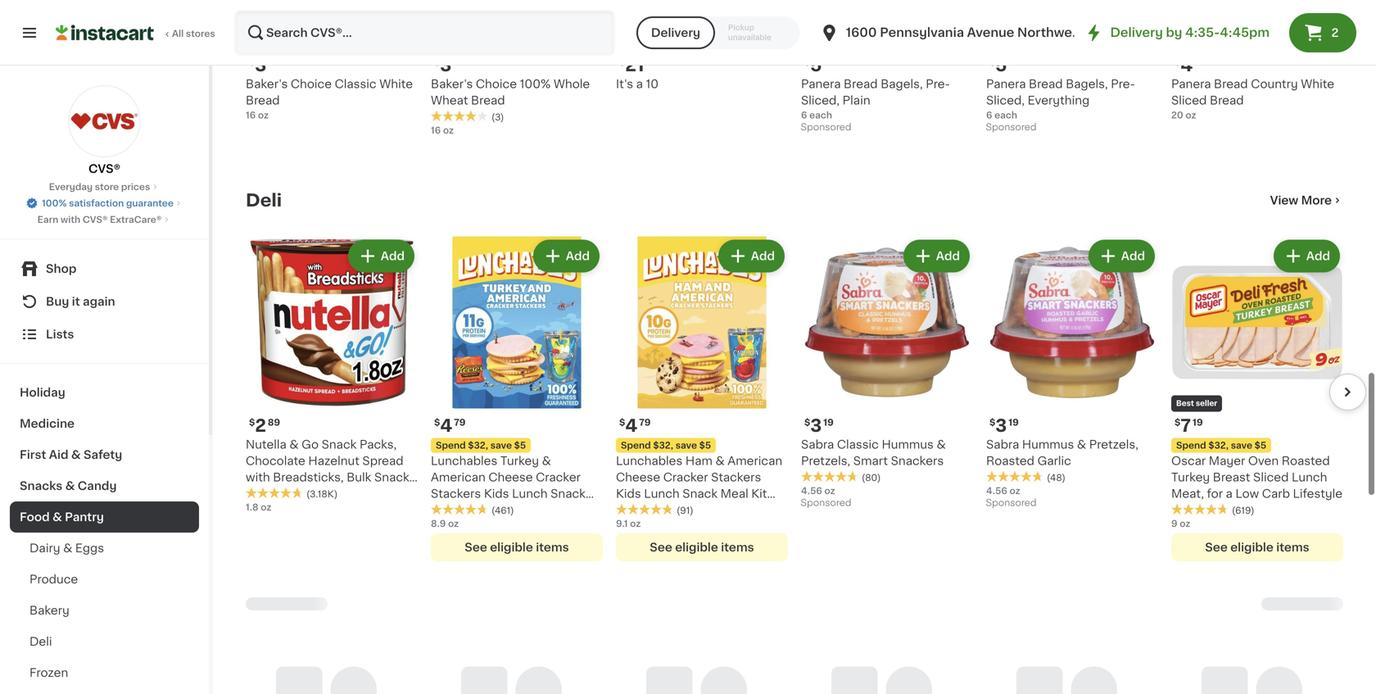 Task type: locate. For each thing, give the bounding box(es) containing it.
1 horizontal spatial see eligible items button
[[616, 533, 788, 561]]

2 pre- from the left
[[1112, 78, 1136, 90]]

sliced, inside 'panera bread bagels, pre- sliced, plain 6 each'
[[802, 94, 840, 106]]

hummus inside 'sabra hummus & pretzels, roasted garlic'
[[1023, 439, 1075, 450]]

3 up sabra classic hummus & pretzels, smart snackers
[[811, 417, 822, 434]]

lunchables up (461) in the left bottom of the page
[[431, 455, 498, 467]]

49 right the 21
[[646, 57, 659, 66]]

see eligible items button down (619) at the bottom right
[[1172, 533, 1344, 561]]

1 79 from the left
[[454, 418, 466, 427]]

cracker for turkey
[[536, 471, 581, 483]]

99 up 'panera bread bagels, pre- sliced, plain 6 each'
[[824, 57, 836, 66]]

4.56 down 'sabra hummus & pretzels, roasted garlic'
[[987, 486, 1008, 495]]

19 for classic
[[824, 418, 834, 427]]

2 horizontal spatial see eligible items button
[[1172, 533, 1344, 561]]

1 horizontal spatial best seller
[[1177, 400, 1218, 407]]

oz for baker's choice 100% whole wheat bread
[[443, 126, 454, 135]]

with up 9.1 oz at the bottom
[[616, 504, 641, 516]]

delivery up $ 21 49
[[652, 27, 701, 39]]

0 horizontal spatial sliced,
[[802, 94, 840, 106]]

1 cracker from the left
[[536, 471, 581, 483]]

sponsored badge image down "plain"
[[802, 123, 851, 132]]

$ 5 99 down 'avenue'
[[990, 56, 1022, 74]]

white for 3
[[380, 78, 413, 90]]

2 4.56 oz from the left
[[987, 486, 1021, 495]]

see eligible items button down (461) in the left bottom of the page
[[431, 533, 603, 561]]

1 horizontal spatial see eligible items
[[650, 542, 755, 553]]

kit inside lunchables turkey & american cheese cracker stackers kids lunch snack meal kit & capri sun
[[462, 504, 478, 516]]

0 horizontal spatial 100%
[[42, 199, 67, 208]]

delivery left by
[[1111, 27, 1164, 39]]

49 up wheat
[[453, 57, 466, 66]]

100% up the earn
[[42, 199, 67, 208]]

1 horizontal spatial delivery
[[1111, 27, 1164, 39]]

2
[[1332, 27, 1339, 39], [255, 417, 266, 434]]

99
[[824, 57, 836, 66], [1009, 57, 1022, 66]]

bagels, for everything
[[1066, 78, 1109, 90]]

0 horizontal spatial 6
[[802, 110, 808, 119]]

cvs® down satisfaction
[[83, 215, 108, 224]]

1 horizontal spatial snack
[[551, 488, 586, 499]]

bakery link
[[10, 595, 199, 626]]

4.56
[[802, 486, 823, 495], [987, 486, 1008, 495]]

sliced, left everything
[[987, 94, 1025, 106]]

panera for panera bread country white sliced bread
[[1172, 78, 1212, 90]]

49 down 4:35-
[[1195, 57, 1208, 66]]

1 horizontal spatial 19
[[1009, 418, 1019, 427]]

nutella
[[246, 439, 287, 450]]

2 roasted from the left
[[1282, 455, 1331, 467]]

pre- inside 'panera bread bagels, pre- sliced, plain 6 each'
[[926, 78, 951, 90]]

3 eligible from the left
[[1231, 542, 1274, 553]]

snacks inside nutella & go snack packs, chocolate hazelnut spread with breadsticks, bulk snacks for kids
[[375, 471, 416, 483]]

1 horizontal spatial items
[[721, 542, 755, 553]]

5
[[811, 56, 822, 74], [996, 56, 1008, 74]]

1 see from the left
[[465, 542, 487, 553]]

snacks up food in the bottom left of the page
[[20, 480, 63, 492]]

white down 'search' field
[[380, 78, 413, 90]]

spend up lunchables ham & american cheese cracker stackers kids lunch snack meal kit with capri sun
[[621, 441, 651, 450]]

3 save from the left
[[1232, 441, 1253, 450]]

1 horizontal spatial 99
[[1009, 57, 1022, 66]]

1 each from the left
[[810, 110, 833, 119]]

2 $ 3 19 from the left
[[990, 417, 1019, 434]]

3 $32, from the left
[[1209, 441, 1229, 450]]

1 horizontal spatial sun
[[677, 504, 699, 516]]

5 for panera bread bagels, pre- sliced, plain
[[811, 56, 822, 74]]

$5 for turkey
[[514, 441, 526, 450]]

oz
[[258, 110, 269, 119], [1186, 110, 1197, 119], [443, 126, 454, 135], [825, 486, 836, 495], [1010, 486, 1021, 495], [261, 503, 272, 512], [448, 519, 459, 528], [630, 519, 641, 528], [1180, 519, 1191, 528]]

0 horizontal spatial spend
[[436, 441, 466, 450]]

3 up wheat
[[440, 56, 452, 74]]

1 49 from the left
[[268, 57, 281, 66]]

4.56 oz down sabra classic hummus & pretzels, smart snackers
[[802, 486, 836, 495]]

best seller for 3
[[251, 39, 292, 47]]

capri for &
[[493, 504, 524, 516]]

see for carb
[[1206, 542, 1228, 553]]

spend $32, save $5 for ham
[[621, 441, 712, 450]]

0 horizontal spatial 16
[[246, 110, 256, 119]]

turkey up (461) in the left bottom of the page
[[501, 455, 539, 467]]

2 see eligible items from the left
[[650, 542, 755, 553]]

19
[[824, 418, 834, 427], [1009, 418, 1019, 427], [1193, 418, 1204, 427]]

1600 pennsylvania avenue northwest button
[[820, 10, 1085, 56]]

snack inside lunchables turkey & american cheese cracker stackers kids lunch snack meal kit & capri sun
[[551, 488, 586, 499]]

1 choice from the left
[[291, 78, 332, 90]]

breast
[[1214, 471, 1251, 483]]

49 up baker's choice classic white bread 16 oz on the left top of the page
[[268, 57, 281, 66]]

hummus up garlic
[[1023, 439, 1075, 450]]

0 horizontal spatial spend $32, save $5
[[436, 441, 526, 450]]

0 horizontal spatial save
[[491, 441, 512, 450]]

see eligible items button down (91)
[[616, 533, 788, 561]]

1 horizontal spatial choice
[[476, 78, 517, 90]]

with down chocolate
[[246, 471, 270, 483]]

1 horizontal spatial pretzels,
[[1090, 439, 1139, 450]]

save up lunchables turkey & american cheese cracker stackers kids lunch snack meal kit & capri sun in the left of the page
[[491, 441, 512, 450]]

oz for oscar mayer oven roasted turkey breast sliced lunch meat, for a low carb lifestyle
[[1180, 519, 1191, 528]]

2 capri from the left
[[644, 504, 675, 516]]

sliced, for panera bread bagels, pre- sliced, everything
[[987, 94, 1025, 106]]

pre- inside panera bread bagels, pre- sliced, everything 6 each
[[1112, 78, 1136, 90]]

eligible down (619) at the bottom right
[[1231, 542, 1274, 553]]

2 sun from the left
[[677, 504, 699, 516]]

bread inside panera bread bagels, pre- sliced, everything 6 each
[[1029, 78, 1064, 90]]

spend $32, save $5 for mayer
[[1177, 441, 1267, 450]]

cracker inside lunchables ham & american cheese cracker stackers kids lunch snack meal kit with capri sun
[[664, 471, 709, 483]]

add button
[[350, 241, 413, 271], [535, 241, 598, 271], [720, 241, 784, 271], [905, 241, 969, 271], [1091, 241, 1154, 271], [1276, 241, 1339, 271]]

see eligible items for with
[[650, 542, 755, 553]]

1 vertical spatial best
[[1177, 400, 1195, 407]]

lunchables inside lunchables turkey & american cheese cracker stackers kids lunch snack meal kit & capri sun
[[431, 455, 498, 467]]

1 horizontal spatial kids
[[484, 488, 509, 499]]

2 each from the left
[[995, 110, 1018, 119]]

pre- for panera bread bagels, pre- sliced, plain
[[926, 78, 951, 90]]

2 49 from the left
[[453, 57, 466, 66]]

1 horizontal spatial eligible
[[676, 542, 719, 553]]

1 save from the left
[[491, 441, 512, 450]]

with right the earn
[[61, 215, 80, 224]]

lunchables left ham
[[616, 455, 683, 467]]

99 down 'avenue'
[[1009, 57, 1022, 66]]

100% inside baker's choice 100% whole wheat bread
[[520, 78, 551, 90]]

0 horizontal spatial 19
[[824, 418, 834, 427]]

american up 8.9 oz
[[431, 471, 486, 483]]

sliced
[[1172, 94, 1208, 106], [1254, 471, 1290, 483]]

6 for panera bread bagels, pre- sliced, everything
[[987, 110, 993, 119]]

1 bagels, from the left
[[881, 78, 923, 90]]

see eligible items
[[465, 542, 569, 553], [650, 542, 755, 553], [1206, 542, 1310, 553]]

$ 3 49 up wheat
[[434, 56, 466, 74]]

1 baker's from the left
[[246, 78, 288, 90]]

product group
[[802, 0, 974, 136], [987, 0, 1159, 136], [246, 236, 418, 514], [431, 236, 603, 561], [616, 236, 788, 561], [802, 236, 974, 512], [987, 236, 1159, 512], [1172, 236, 1344, 561]]

3 items from the left
[[1277, 542, 1310, 553]]

pretzels, inside 'sabra hummus & pretzels, roasted garlic'
[[1090, 439, 1139, 450]]

kids up 1.8 oz
[[265, 488, 290, 499]]

it's a 10
[[616, 78, 659, 90]]

0 horizontal spatial 2
[[255, 417, 266, 434]]

sponsored badge image down everything
[[987, 123, 1036, 132]]

$32, for ham
[[654, 441, 674, 450]]

add button for lunchables ham & american cheese cracker stackers kids lunch snack meal kit with capri sun
[[720, 241, 784, 271]]

baker's choice 100% whole wheat bread
[[431, 78, 590, 106]]

2 5 from the left
[[996, 56, 1008, 74]]

smart
[[854, 455, 888, 467]]

1 horizontal spatial spend
[[621, 441, 651, 450]]

frozen
[[30, 667, 68, 679]]

4.56 for sabra classic hummus & pretzels, smart snackers
[[802, 486, 823, 495]]

first aid & safety link
[[10, 439, 199, 470]]

3 see eligible items button from the left
[[1172, 533, 1344, 561]]

sponsored badge image down 'sabra hummus & pretzels, roasted garlic'
[[987, 499, 1036, 508]]

$32,
[[468, 441, 489, 450], [654, 441, 674, 450], [1209, 441, 1229, 450]]

baker's for wheat
[[431, 78, 473, 90]]

save up mayer
[[1232, 441, 1253, 450]]

$5 up oven
[[1255, 441, 1267, 450]]

1 horizontal spatial see
[[650, 542, 673, 553]]

$ 3 19 up 'sabra hummus & pretzels, roasted garlic'
[[990, 417, 1019, 434]]

$32, for mayer
[[1209, 441, 1229, 450]]

spend $32, save $5
[[436, 441, 526, 450], [621, 441, 712, 450], [1177, 441, 1267, 450]]

seller up $ 7 19
[[1197, 400, 1218, 407]]

4:45pm
[[1221, 27, 1270, 39]]

lunchables inside lunchables ham & american cheese cracker stackers kids lunch snack meal kit with capri sun
[[616, 455, 683, 467]]

1 vertical spatial cvs®
[[83, 215, 108, 224]]

meal inside lunchables turkey & american cheese cracker stackers kids lunch snack meal kit & capri sun
[[431, 504, 459, 516]]

$32, up mayer
[[1209, 441, 1229, 450]]

3 spend $32, save $5 from the left
[[1177, 441, 1267, 450]]

add for sabra hummus & pretzels, roasted garlic
[[1122, 250, 1146, 262]]

spread
[[363, 455, 404, 467]]

see eligible items button
[[431, 533, 603, 561], [616, 533, 788, 561], [1172, 533, 1344, 561]]

see eligible items for &
[[465, 542, 569, 553]]

& inside 'sabra hummus & pretzels, roasted garlic'
[[1078, 439, 1087, 450]]

79
[[454, 418, 466, 427], [640, 418, 651, 427]]

american right ham
[[728, 455, 783, 467]]

0 horizontal spatial bagels,
[[881, 78, 923, 90]]

5 down 'avenue'
[[996, 56, 1008, 74]]

1 horizontal spatial $32,
[[654, 441, 674, 450]]

1 horizontal spatial save
[[676, 441, 697, 450]]

cvs®
[[89, 163, 120, 175], [83, 215, 108, 224]]

a left 10 in the left top of the page
[[637, 78, 643, 90]]

3 kids from the left
[[616, 488, 642, 499]]

1 vertical spatial deli
[[30, 636, 52, 647]]

a down breast
[[1227, 488, 1233, 499]]

eligible for &
[[490, 542, 533, 553]]

see eligible items down (91)
[[650, 542, 755, 553]]

&
[[290, 439, 299, 450], [937, 439, 946, 450], [1078, 439, 1087, 450], [71, 449, 81, 461], [542, 455, 552, 467], [716, 455, 725, 467], [65, 480, 75, 492], [481, 504, 490, 516], [53, 511, 62, 523], [63, 543, 72, 554]]

1 horizontal spatial panera
[[987, 78, 1027, 90]]

19 for $32,
[[1193, 418, 1204, 427]]

panera bread country white sliced bread 20 oz
[[1172, 78, 1335, 119]]

2 6 from the left
[[987, 110, 993, 119]]

eligible down (91)
[[676, 542, 719, 553]]

2 hummus from the left
[[1023, 439, 1075, 450]]

baker's inside baker's choice classic white bread 16 oz
[[246, 78, 288, 90]]

stackers inside lunchables turkey & american cheese cracker stackers kids lunch snack meal kit & capri sun
[[431, 488, 481, 499]]

2 horizontal spatial see
[[1206, 542, 1228, 553]]

store
[[95, 182, 119, 191]]

snacks down spread
[[375, 471, 416, 483]]

1 $ 3 19 from the left
[[805, 417, 834, 434]]

delivery for delivery by 4:35-4:45pm
[[1111, 27, 1164, 39]]

choice inside baker's choice classic white bread 16 oz
[[291, 78, 332, 90]]

add for sabra classic hummus & pretzels, smart snackers
[[937, 250, 961, 262]]

2 choice from the left
[[476, 78, 517, 90]]

1 see eligible items button from the left
[[431, 533, 603, 561]]

see eligible items button for &
[[431, 533, 603, 561]]

stackers inside lunchables ham & american cheese cracker stackers kids lunch snack meal kit with capri sun
[[711, 471, 762, 483]]

$5 for ham
[[700, 441, 712, 450]]

sliced, inside panera bread bagels, pre- sliced, everything 6 each
[[987, 94, 1025, 106]]

2 add from the left
[[566, 250, 590, 262]]

3 up baker's choice classic white bread 16 oz on the left top of the page
[[255, 56, 267, 74]]

lunchables
[[431, 455, 498, 467], [616, 455, 683, 467]]

item carousel region
[[246, 0, 1367, 164], [223, 230, 1367, 571]]

★★★★★
[[431, 110, 488, 122], [431, 110, 488, 122], [802, 471, 859, 482], [802, 471, 859, 482], [987, 471, 1044, 482], [987, 471, 1044, 482], [246, 487, 303, 499], [246, 487, 303, 499], [431, 504, 488, 515], [431, 504, 488, 515], [616, 504, 674, 515], [616, 504, 674, 515], [1172, 504, 1229, 515], [1172, 504, 1229, 515]]

snack inside lunchables ham & american cheese cracker stackers kids lunch snack meal kit with capri sun
[[683, 488, 718, 499]]

spend $32, save $5 up mayer
[[1177, 441, 1267, 450]]

sun inside lunchables ham & american cheese cracker stackers kids lunch snack meal kit with capri sun
[[677, 504, 699, 516]]

sliced up carb
[[1254, 471, 1290, 483]]

1 horizontal spatial best
[[1177, 400, 1195, 407]]

99 for panera bread bagels, pre- sliced, everything
[[1009, 57, 1022, 66]]

3 see eligible items from the left
[[1206, 542, 1310, 553]]

0 horizontal spatial lunch
[[512, 488, 548, 499]]

best seller up baker's choice classic white bread 16 oz on the left top of the page
[[251, 39, 292, 47]]

2 horizontal spatial kids
[[616, 488, 642, 499]]

cheese up 9.1 oz at the bottom
[[616, 471, 661, 483]]

kids inside lunchables ham & american cheese cracker stackers kids lunch snack meal kit with capri sun
[[616, 488, 642, 499]]

0 horizontal spatial pre-
[[926, 78, 951, 90]]

eligible
[[490, 542, 533, 553], [676, 542, 719, 553], [1231, 542, 1274, 553]]

lunchables ham & american cheese cracker stackers kids lunch snack meal kit with capri sun
[[616, 455, 783, 516]]

capri for with
[[644, 504, 675, 516]]

2 cracker from the left
[[664, 471, 709, 483]]

2 spend $32, save $5 from the left
[[621, 441, 712, 450]]

2 sliced, from the left
[[987, 94, 1025, 106]]

$5
[[514, 441, 526, 450], [700, 441, 712, 450], [1255, 441, 1267, 450]]

white inside panera bread country white sliced bread 20 oz
[[1302, 78, 1335, 90]]

4.56 oz for sabra classic hummus & pretzels, smart snackers
[[802, 486, 836, 495]]

see eligible items down (461) in the left bottom of the page
[[465, 542, 569, 553]]

1 horizontal spatial classic
[[838, 439, 879, 450]]

1 4.56 oz from the left
[[802, 486, 836, 495]]

capri inside lunchables ham & american cheese cracker stackers kids lunch snack meal kit with capri sun
[[644, 504, 675, 516]]

1 pre- from the left
[[926, 78, 951, 90]]

4.56 oz for sabra hummus & pretzels, roasted garlic
[[987, 486, 1021, 495]]

bagels, inside panera bread bagels, pre- sliced, everything 6 each
[[1066, 78, 1109, 90]]

choice for 100%
[[476, 78, 517, 90]]

$ 5 99
[[805, 56, 836, 74], [990, 56, 1022, 74]]

$ 3 19 for classic
[[805, 417, 834, 434]]

sponsored badge image down sabra classic hummus & pretzels, smart snackers
[[802, 499, 851, 508]]

items down lunchables ham & american cheese cracker stackers kids lunch snack meal kit with capri sun
[[721, 542, 755, 553]]

best seller for spend $32, save $5
[[1177, 400, 1218, 407]]

$5 up lunchables turkey & american cheese cracker stackers kids lunch snack meal kit & capri sun in the left of the page
[[514, 441, 526, 450]]

$32, up lunchables ham & american cheese cracker stackers kids lunch snack meal kit with capri sun
[[654, 441, 674, 450]]

100%
[[520, 78, 551, 90], [42, 199, 67, 208]]

stackers up 8.9 oz
[[431, 488, 481, 499]]

0 horizontal spatial roasted
[[987, 455, 1035, 467]]

19 right 7
[[1193, 418, 1204, 427]]

0 horizontal spatial snacks
[[20, 480, 63, 492]]

2 kids from the left
[[484, 488, 509, 499]]

1 horizontal spatial lunch
[[644, 488, 680, 499]]

1 spend from the left
[[436, 441, 466, 450]]

0 vertical spatial cvs®
[[89, 163, 120, 175]]

baker's inside baker's choice 100% whole wheat bread
[[431, 78, 473, 90]]

4 add from the left
[[937, 250, 961, 262]]

sabra hummus & pretzels, roasted garlic
[[987, 439, 1139, 467]]

spend $32, save $5 up lunchables turkey & american cheese cracker stackers kids lunch snack meal kit & capri sun in the left of the page
[[436, 441, 526, 450]]

1 horizontal spatial deli link
[[246, 190, 282, 210]]

oz for sabra classic hummus & pretzels, smart snackers
[[825, 486, 836, 495]]

white right country
[[1302, 78, 1335, 90]]

meal for lunchables turkey & american cheese cracker stackers kids lunch snack meal kit & capri sun
[[431, 504, 459, 516]]

1 add from the left
[[381, 250, 405, 262]]

0 horizontal spatial $ 3 49
[[249, 56, 281, 74]]

2 79 from the left
[[640, 418, 651, 427]]

$32, up lunchables turkey & american cheese cracker stackers kids lunch snack meal kit & capri sun in the left of the page
[[468, 441, 489, 450]]

2 button
[[1290, 13, 1357, 52]]

breadsticks,
[[273, 471, 344, 483]]

sabra for sabra hummus & pretzels, roasted garlic
[[987, 439, 1020, 450]]

8.9
[[431, 519, 446, 528]]

capri inside lunchables turkey & american cheese cracker stackers kids lunch snack meal kit & capri sun
[[493, 504, 524, 516]]

food & pantry link
[[10, 502, 199, 533]]

1 99 from the left
[[824, 57, 836, 66]]

kids up (461) in the left bottom of the page
[[484, 488, 509, 499]]

sabra
[[802, 439, 835, 450], [987, 439, 1020, 450]]

0 horizontal spatial sabra
[[802, 439, 835, 450]]

eligible for with
[[676, 542, 719, 553]]

1 vertical spatial seller
[[1197, 400, 1218, 407]]

snack for lunchables turkey & american cheese cracker stackers kids lunch snack meal kit & capri sun
[[551, 488, 586, 499]]

kids for lunchables turkey & american cheese cracker stackers kids lunch snack meal kit & capri sun
[[484, 488, 509, 499]]

3 add from the left
[[751, 250, 775, 262]]

0 horizontal spatial american
[[431, 471, 486, 483]]

sliced up 20
[[1172, 94, 1208, 106]]

everyday store prices
[[49, 182, 150, 191]]

0 horizontal spatial items
[[536, 542, 569, 553]]

each inside panera bread bagels, pre- sliced, everything 6 each
[[995, 110, 1018, 119]]

5 for panera bread bagels, pre- sliced, everything
[[996, 56, 1008, 74]]

2 $32, from the left
[[654, 441, 674, 450]]

99 for panera bread bagels, pre- sliced, plain
[[824, 57, 836, 66]]

sabra classic hummus & pretzels, smart snackers
[[802, 439, 946, 467]]

49 inside $ 21 49
[[646, 57, 659, 66]]

0 horizontal spatial sun
[[527, 504, 549, 516]]

bagels, inside 'panera bread bagels, pre- sliced, plain 6 each'
[[881, 78, 923, 90]]

items for lunchables ham & american cheese cracker stackers kids lunch snack meal kit with capri sun
[[721, 542, 755, 553]]

cvs® up everyday store prices 'link'
[[89, 163, 120, 175]]

19 up sabra classic hummus & pretzels, smart snackers
[[824, 418, 834, 427]]

3 spend from the left
[[1177, 441, 1207, 450]]

$ inside $ 2 89
[[249, 418, 255, 427]]

89
[[268, 418, 280, 427]]

lunch up (461) in the left bottom of the page
[[512, 488, 548, 499]]

6 inside 'panera bread bagels, pre- sliced, plain 6 each'
[[802, 110, 808, 119]]

3 up 'sabra hummus & pretzels, roasted garlic'
[[996, 417, 1008, 434]]

chocolate
[[246, 455, 306, 467]]

0 horizontal spatial 4.56 oz
[[802, 486, 836, 495]]

2 vertical spatial with
[[616, 504, 641, 516]]

4.56 oz
[[802, 486, 836, 495], [987, 486, 1021, 495]]

1 $32, from the left
[[468, 441, 489, 450]]

None search field
[[234, 10, 615, 56]]

for inside nutella & go snack packs, chocolate hazelnut spread with breadsticks, bulk snacks for kids
[[246, 488, 262, 499]]

1 panera from the left
[[802, 78, 841, 90]]

cheese up (461) in the left bottom of the page
[[489, 471, 533, 483]]

a inside the oscar mayer oven roasted turkey breast sliced lunch meat, for a low carb lifestyle
[[1227, 488, 1233, 499]]

1 spend $32, save $5 from the left
[[436, 441, 526, 450]]

sliced, left "plain"
[[802, 94, 840, 106]]

add button for sabra hummus & pretzels, roasted garlic
[[1091, 241, 1154, 271]]

2 horizontal spatial lunch
[[1293, 471, 1328, 483]]

5 up 'panera bread bagels, pre- sliced, plain 6 each'
[[811, 56, 822, 74]]

choice
[[291, 78, 332, 90], [476, 78, 517, 90]]

cvs® logo image
[[68, 85, 141, 157]]

2 horizontal spatial items
[[1277, 542, 1310, 553]]

49 for it's a 10
[[646, 57, 659, 66]]

49 for baker's choice classic white bread
[[268, 57, 281, 66]]

1 see eligible items from the left
[[465, 542, 569, 553]]

save for mayer
[[1232, 441, 1253, 450]]

0 vertical spatial sliced
[[1172, 94, 1208, 106]]

$ 5 99 up 'panera bread bagels, pre- sliced, plain 6 each'
[[805, 56, 836, 74]]

9.1
[[616, 519, 628, 528]]

(48)
[[1047, 473, 1066, 482]]

lunch inside lunchables turkey & american cheese cracker stackers kids lunch snack meal kit & capri sun
[[512, 488, 548, 499]]

baker's
[[246, 78, 288, 90], [431, 78, 473, 90]]

0 horizontal spatial hummus
[[882, 439, 934, 450]]

$ 3 49 up baker's choice classic white bread 16 oz on the left top of the page
[[249, 56, 281, 74]]

2 $ 3 49 from the left
[[434, 56, 466, 74]]

1 horizontal spatial meal
[[721, 488, 749, 499]]

cheese for with
[[616, 471, 661, 483]]

1 kids from the left
[[265, 488, 290, 499]]

panera inside 'panera bread bagels, pre- sliced, plain 6 each'
[[802, 78, 841, 90]]

4 add button from the left
[[905, 241, 969, 271]]

1 sliced, from the left
[[802, 94, 840, 106]]

1 vertical spatial pretzels,
[[802, 455, 851, 467]]

lunch up (91)
[[644, 488, 680, 499]]

delivery by 4:35-4:45pm
[[1111, 27, 1270, 39]]

2 sabra from the left
[[987, 439, 1020, 450]]

save
[[491, 441, 512, 450], [676, 441, 697, 450], [1232, 441, 1253, 450]]

white inside baker's choice classic white bread 16 oz
[[380, 78, 413, 90]]

6 add button from the left
[[1276, 241, 1339, 271]]

2 see from the left
[[650, 542, 673, 553]]

1 hummus from the left
[[882, 439, 934, 450]]

19 up 'sabra hummus & pretzels, roasted garlic'
[[1009, 418, 1019, 427]]

sabra inside sabra classic hummus & pretzels, smart snackers
[[802, 439, 835, 450]]

1 horizontal spatial deli
[[246, 192, 282, 209]]

panera inside panera bread bagels, pre- sliced, everything 6 each
[[987, 78, 1027, 90]]

sun inside lunchables turkey & american cheese cracker stackers kids lunch snack meal kit & capri sun
[[527, 504, 549, 516]]

$ inside $ 21 49
[[620, 57, 626, 66]]

1 sabra from the left
[[802, 439, 835, 450]]

eligible for carb
[[1231, 542, 1274, 553]]

best seller
[[251, 39, 292, 47], [1177, 400, 1218, 407]]

1 horizontal spatial with
[[246, 471, 270, 483]]

items down lunchables turkey & american cheese cracker stackers kids lunch snack meal kit & capri sun in the left of the page
[[536, 542, 569, 553]]

2 horizontal spatial eligible
[[1231, 542, 1274, 553]]

19 inside $ 7 19
[[1193, 418, 1204, 427]]

lunch inside lunchables ham & american cheese cracker stackers kids lunch snack meal kit with capri sun
[[644, 488, 680, 499]]

3 19 from the left
[[1193, 418, 1204, 427]]

1 horizontal spatial white
[[1302, 78, 1335, 90]]

with inside nutella & go snack packs, chocolate hazelnut spread with breadsticks, bulk snacks for kids
[[246, 471, 270, 483]]

with inside lunchables ham & american cheese cracker stackers kids lunch snack meal kit with capri sun
[[616, 504, 641, 516]]

satisfaction
[[69, 199, 124, 208]]

1 vertical spatial 16
[[431, 126, 441, 135]]

2 bagels, from the left
[[1066, 78, 1109, 90]]

1 vertical spatial item carousel region
[[223, 230, 1367, 571]]

& inside nutella & go snack packs, chocolate hazelnut spread with breadsticks, bulk snacks for kids
[[290, 439, 299, 450]]

1 horizontal spatial $ 3 19
[[990, 417, 1019, 434]]

sabra inside 'sabra hummus & pretzels, roasted garlic'
[[987, 439, 1020, 450]]

cheese inside lunchables turkey & american cheese cracker stackers kids lunch snack meal kit & capri sun
[[489, 471, 533, 483]]

lunch inside the oscar mayer oven roasted turkey breast sliced lunch meat, for a low carb lifestyle
[[1293, 471, 1328, 483]]

2 spend from the left
[[621, 441, 651, 450]]

2 99 from the left
[[1009, 57, 1022, 66]]

sponsored badge image
[[802, 123, 851, 132], [987, 123, 1036, 132], [802, 499, 851, 508], [987, 499, 1036, 508]]

0 vertical spatial meal
[[721, 488, 749, 499]]

items
[[536, 542, 569, 553], [721, 542, 755, 553], [1277, 542, 1310, 553]]

0 horizontal spatial cheese
[[489, 471, 533, 483]]

0 horizontal spatial see eligible items button
[[431, 533, 603, 561]]

lunchables for lunchables ham & american cheese cracker stackers kids lunch snack meal kit with capri sun
[[616, 455, 683, 467]]

1 horizontal spatial cheese
[[616, 471, 661, 483]]

2 see eligible items button from the left
[[616, 533, 788, 561]]

for down breast
[[1208, 488, 1224, 499]]

bagels,
[[881, 78, 923, 90], [1066, 78, 1109, 90]]

1 $5 from the left
[[514, 441, 526, 450]]

1 horizontal spatial 5
[[996, 56, 1008, 74]]

8.9 oz
[[431, 519, 459, 528]]

each inside 'panera bread bagels, pre- sliced, plain 6 each'
[[810, 110, 833, 119]]

delivery inside button
[[652, 27, 701, 39]]

best for 3
[[251, 39, 269, 47]]

add button for oscar mayer oven roasted turkey breast sliced lunch meat, for a low carb lifestyle
[[1276, 241, 1339, 271]]

1 vertical spatial a
[[1227, 488, 1233, 499]]

4.56 for sabra hummus & pretzels, roasted garlic
[[987, 486, 1008, 495]]

2 baker's from the left
[[431, 78, 473, 90]]

1 horizontal spatial 79
[[640, 418, 651, 427]]

items down carb
[[1277, 542, 1310, 553]]

cheese inside lunchables ham & american cheese cracker stackers kids lunch snack meal kit with capri sun
[[616, 471, 661, 483]]

$ 5 99 for panera bread bagels, pre- sliced, plain
[[805, 56, 836, 74]]

meat,
[[1172, 488, 1205, 499]]

spend for lunchables turkey & american cheese cracker stackers kids lunch snack meal kit & capri sun
[[436, 441, 466, 450]]

spend $32, save $5 up ham
[[621, 441, 712, 450]]

2 horizontal spatial $5
[[1255, 441, 1267, 450]]

1 vertical spatial deli link
[[10, 626, 199, 657]]

5 add button from the left
[[1091, 241, 1154, 271]]

3 add button from the left
[[720, 241, 784, 271]]

1 horizontal spatial 4.56
[[987, 486, 1008, 495]]

1 horizontal spatial hummus
[[1023, 439, 1075, 450]]

turkey down oscar
[[1172, 471, 1211, 483]]

$5 for mayer
[[1255, 441, 1267, 450]]

4.56 oz down 'sabra hummus & pretzels, roasted garlic'
[[987, 486, 1021, 495]]

sun
[[527, 504, 549, 516], [677, 504, 699, 516]]

sun right (461) in the left bottom of the page
[[527, 504, 549, 516]]

3 panera from the left
[[1172, 78, 1212, 90]]

1 vertical spatial best seller
[[1177, 400, 1218, 407]]

choice inside baker's choice 100% whole wheat bread
[[476, 78, 517, 90]]

2 white from the left
[[1302, 78, 1335, 90]]

3 49 from the left
[[646, 57, 659, 66]]

4 49 from the left
[[1195, 57, 1208, 66]]

packs,
[[360, 439, 397, 450]]

american for lunchables turkey & american cheese cracker stackers kids lunch snack meal kit & capri sun
[[431, 471, 486, 483]]

roasted inside the oscar mayer oven roasted turkey breast sliced lunch meat, for a low carb lifestyle
[[1282, 455, 1331, 467]]

roasted left garlic
[[987, 455, 1035, 467]]

2 horizontal spatial $32,
[[1209, 441, 1229, 450]]

1 cheese from the left
[[489, 471, 533, 483]]

lunch
[[1293, 471, 1328, 483], [512, 488, 548, 499], [644, 488, 680, 499]]

kit inside lunchables ham & american cheese cracker stackers kids lunch snack meal kit with capri sun
[[752, 488, 768, 499]]

1 horizontal spatial 6
[[987, 110, 993, 119]]

2 for from the left
[[1208, 488, 1224, 499]]

2 19 from the left
[[1009, 418, 1019, 427]]

2 horizontal spatial save
[[1232, 441, 1253, 450]]

0 horizontal spatial $5
[[514, 441, 526, 450]]

0 horizontal spatial $ 4 79
[[434, 417, 466, 434]]

1 roasted from the left
[[987, 455, 1035, 467]]

2 $ 4 79 from the left
[[620, 417, 651, 434]]

1 horizontal spatial turkey
[[1172, 471, 1211, 483]]

american inside lunchables ham & american cheese cracker stackers kids lunch snack meal kit with capri sun
[[728, 455, 783, 467]]

bagels, up everything
[[1066, 78, 1109, 90]]

5 add from the left
[[1122, 250, 1146, 262]]

snack inside nutella & go snack packs, chocolate hazelnut spread with breadsticks, bulk snacks for kids
[[322, 439, 357, 450]]

kids up 9.1 oz at the bottom
[[616, 488, 642, 499]]

panera inside panera bread country white sliced bread 20 oz
[[1172, 78, 1212, 90]]

6
[[802, 110, 808, 119], [987, 110, 993, 119]]

oz inside baker's choice classic white bread 16 oz
[[258, 110, 269, 119]]

seller up baker's choice classic white bread 16 oz on the left top of the page
[[270, 39, 292, 47]]

0 horizontal spatial snack
[[322, 439, 357, 450]]

2 items from the left
[[721, 542, 755, 553]]

2 $5 from the left
[[700, 441, 712, 450]]

0 horizontal spatial see
[[465, 542, 487, 553]]

lunch up lifestyle
[[1293, 471, 1328, 483]]

3 see from the left
[[1206, 542, 1228, 553]]

roasted up lifestyle
[[1282, 455, 1331, 467]]

bagels, down pennsylvania
[[881, 78, 923, 90]]

6 inside panera bread bagels, pre- sliced, everything 6 each
[[987, 110, 993, 119]]

delivery button
[[637, 16, 716, 49]]

spend up oscar
[[1177, 441, 1207, 450]]

1 6 from the left
[[802, 110, 808, 119]]

sliced inside the oscar mayer oven roasted turkey breast sliced lunch meat, for a low carb lifestyle
[[1254, 471, 1290, 483]]

stackers
[[711, 471, 762, 483], [431, 488, 481, 499]]

6 add from the left
[[1307, 250, 1331, 262]]

service type group
[[637, 16, 801, 49]]

lists
[[46, 329, 74, 340]]

49
[[268, 57, 281, 66], [453, 57, 466, 66], [646, 57, 659, 66], [1195, 57, 1208, 66]]

1 horizontal spatial capri
[[644, 504, 675, 516]]

sun down ham
[[677, 504, 699, 516]]

$ 4 79 for lunchables ham & american cheese cracker stackers kids lunch snack meal kit with capri sun
[[620, 417, 651, 434]]

see
[[465, 542, 487, 553], [650, 542, 673, 553], [1206, 542, 1228, 553]]

eligible down (461) in the left bottom of the page
[[490, 542, 533, 553]]

snack for lunchables ham & american cheese cracker stackers kids lunch snack meal kit with capri sun
[[683, 488, 718, 499]]

earn with cvs® extracare® link
[[37, 213, 172, 226]]

1 horizontal spatial kit
[[752, 488, 768, 499]]

for up 1.8
[[246, 488, 262, 499]]

0 vertical spatial best seller
[[251, 39, 292, 47]]

2 $ 5 99 from the left
[[990, 56, 1022, 74]]

1 4.56 from the left
[[802, 486, 823, 495]]

kids inside lunchables turkey & american cheese cracker stackers kids lunch snack meal kit & capri sun
[[484, 488, 509, 499]]

lunch for lunchables ham & american cheese cracker stackers kids lunch snack meal kit with capri sun
[[644, 488, 680, 499]]

0 horizontal spatial with
[[61, 215, 80, 224]]

1 eligible from the left
[[490, 542, 533, 553]]

0 horizontal spatial turkey
[[501, 455, 539, 467]]

add for oscar mayer oven roasted turkey breast sliced lunch meat, for a low carb lifestyle
[[1307, 250, 1331, 262]]

bagels, for plain
[[881, 78, 923, 90]]

sponsored badge image for sabra classic hummus & pretzels, smart snackers
[[802, 499, 851, 508]]

pre- for panera bread bagels, pre- sliced, everything
[[1112, 78, 1136, 90]]

panera for panera bread bagels, pre- sliced, plain
[[802, 78, 841, 90]]

1 horizontal spatial 4
[[626, 417, 638, 434]]

nutella & go snack packs, chocolate hazelnut spread with breadsticks, bulk snacks for kids
[[246, 439, 416, 499]]

16
[[246, 110, 256, 119], [431, 126, 441, 135]]

lunch for lunchables turkey & american cheese cracker stackers kids lunch snack meal kit & capri sun
[[512, 488, 548, 499]]

2 panera from the left
[[987, 78, 1027, 90]]

$ 4 79
[[434, 417, 466, 434], [620, 417, 651, 434]]

panera bread bagels, pre- sliced, plain 6 each
[[802, 78, 951, 119]]

turkey inside lunchables turkey & american cheese cracker stackers kids lunch snack meal kit & capri sun
[[501, 455, 539, 467]]

cracker inside lunchables turkey & american cheese cracker stackers kids lunch snack meal kit & capri sun
[[536, 471, 581, 483]]

1 $ 5 99 from the left
[[805, 56, 836, 74]]

buy it again
[[46, 296, 115, 307]]

100% left whole
[[520, 78, 551, 90]]

3 $5 from the left
[[1255, 441, 1267, 450]]

american inside lunchables turkey & american cheese cracker stackers kids lunch snack meal kit & capri sun
[[431, 471, 486, 483]]

1 add button from the left
[[350, 241, 413, 271]]

2 4.56 from the left
[[987, 486, 1008, 495]]

3 for sabra hummus & pretzels, roasted garlic
[[996, 417, 1008, 434]]

1 horizontal spatial a
[[1227, 488, 1233, 499]]

1 vertical spatial 100%
[[42, 199, 67, 208]]

save for ham
[[676, 441, 697, 450]]

49 inside $ 4 49
[[1195, 57, 1208, 66]]

1 $ 4 79 from the left
[[434, 417, 466, 434]]

2 cheese from the left
[[616, 471, 661, 483]]

1 capri from the left
[[493, 504, 524, 516]]

1 for from the left
[[246, 488, 262, 499]]

$ 3 19 up sabra classic hummus & pretzels, smart snackers
[[805, 417, 834, 434]]

1 horizontal spatial $5
[[700, 441, 712, 450]]

1 5 from the left
[[811, 56, 822, 74]]

& inside sabra classic hummus & pretzels, smart snackers
[[937, 439, 946, 450]]

1 vertical spatial american
[[431, 471, 486, 483]]

meal inside lunchables ham & american cheese cracker stackers kids lunch snack meal kit with capri sun
[[721, 488, 749, 499]]

1 items from the left
[[536, 542, 569, 553]]

for inside the oscar mayer oven roasted turkey breast sliced lunch meat, for a low carb lifestyle
[[1208, 488, 1224, 499]]

1 horizontal spatial bagels,
[[1066, 78, 1109, 90]]

hummus up the snackers
[[882, 439, 934, 450]]

$5 up ham
[[700, 441, 712, 450]]

spend up lunchables turkey & american cheese cracker stackers kids lunch snack meal kit & capri sun in the left of the page
[[436, 441, 466, 450]]

$ 2 89
[[249, 417, 280, 434]]

0 vertical spatial turkey
[[501, 455, 539, 467]]

1 sun from the left
[[527, 504, 549, 516]]

0 horizontal spatial 5
[[811, 56, 822, 74]]

1 19 from the left
[[824, 418, 834, 427]]



Task type: vqa. For each thing, say whether or not it's contained in the screenshot.
bottom "Total"
no



Task type: describe. For each thing, give the bounding box(es) containing it.
sun for ham
[[677, 504, 699, 516]]

1600
[[846, 27, 877, 39]]

0 vertical spatial deli
[[246, 192, 282, 209]]

1.8 oz
[[246, 503, 272, 512]]

4 for lunchables ham & american cheese cracker stackers kids lunch snack meal kit with capri sun
[[626, 417, 638, 434]]

stores
[[186, 29, 215, 38]]

classic inside sabra classic hummus & pretzels, smart snackers
[[838, 439, 879, 450]]

lunchables for lunchables turkey & american cheese cracker stackers kids lunch snack meal kit & capri sun
[[431, 455, 498, 467]]

cvs® inside cvs® link
[[89, 163, 120, 175]]

produce link
[[10, 564, 199, 595]]

see eligible items for carb
[[1206, 542, 1310, 553]]

seller for spend $32, save $5
[[1197, 400, 1218, 407]]

go
[[302, 439, 319, 450]]

kit for lunchables turkey & american cheese cracker stackers kids lunch snack meal kit & capri sun
[[462, 504, 478, 516]]

sponsored badge image for sabra hummus & pretzels, roasted garlic
[[987, 499, 1036, 508]]

100% inside 100% satisfaction guarantee button
[[42, 199, 67, 208]]

3 for sabra classic hummus & pretzels, smart snackers
[[811, 417, 822, 434]]

prices
[[121, 182, 150, 191]]

bulk
[[347, 471, 372, 483]]

9 oz
[[1172, 519, 1191, 528]]

mayer
[[1210, 455, 1246, 467]]

kids for lunchables ham & american cheese cracker stackers kids lunch snack meal kit with capri sun
[[616, 488, 642, 499]]

item carousel region containing 3
[[246, 0, 1367, 164]]

baker's for bread
[[246, 78, 288, 90]]

first
[[20, 449, 46, 461]]

save for turkey
[[491, 441, 512, 450]]

2 inside button
[[1332, 27, 1339, 39]]

extracare®
[[110, 215, 162, 224]]

$ 7 19
[[1175, 417, 1204, 434]]

1 horizontal spatial 16
[[431, 126, 441, 135]]

pretzels, inside sabra classic hummus & pretzels, smart snackers
[[802, 455, 851, 467]]

northwest
[[1018, 27, 1085, 39]]

$ inside $ 7 19
[[1175, 418, 1181, 427]]

more
[[1302, 194, 1333, 206]]

candy
[[78, 480, 117, 492]]

& inside lunchables ham & american cheese cracker stackers kids lunch snack meal kit with capri sun
[[716, 455, 725, 467]]

$ 3 19 for hummus
[[990, 417, 1019, 434]]

4 for lunchables turkey & american cheese cracker stackers kids lunch snack meal kit & capri sun
[[440, 417, 453, 434]]

delivery by 4:35-4:45pm link
[[1085, 23, 1270, 43]]

16 inside baker's choice classic white bread 16 oz
[[246, 110, 256, 119]]

everyday store prices link
[[49, 180, 160, 193]]

snackers
[[891, 455, 944, 467]]

hummus inside sabra classic hummus & pretzels, smart snackers
[[882, 439, 934, 450]]

meal for lunchables ham & american cheese cracker stackers kids lunch snack meal kit with capri sun
[[721, 488, 749, 499]]

item carousel region containing 2
[[223, 230, 1367, 571]]

cheese for &
[[489, 471, 533, 483]]

oz for lunchables ham & american cheese cracker stackers kids lunch snack meal kit with capri sun
[[630, 519, 641, 528]]

Search field
[[236, 11, 614, 54]]

$ 3 49 for baker's choice classic white bread
[[249, 56, 281, 74]]

0 horizontal spatial deli link
[[10, 626, 199, 657]]

all stores link
[[56, 10, 216, 56]]

79 for lunchables turkey & american cheese cracker stackers kids lunch snack meal kit & capri sun
[[454, 418, 466, 427]]

panera bread bagels, pre- sliced, everything 6 each
[[987, 78, 1136, 119]]

product group containing 7
[[1172, 236, 1344, 561]]

whole
[[554, 78, 590, 90]]

buy it again link
[[10, 285, 199, 318]]

3 for baker's choice classic white bread
[[255, 56, 267, 74]]

oz for lunchables turkey & american cheese cracker stackers kids lunch snack meal kit & capri sun
[[448, 519, 459, 528]]

cvs® link
[[68, 85, 141, 177]]

bakery
[[30, 605, 69, 616]]

10
[[646, 78, 659, 90]]

1600 pennsylvania avenue northwest
[[846, 27, 1085, 39]]

49 for baker's choice 100% whole wheat bread
[[453, 57, 466, 66]]

dairy & eggs link
[[10, 533, 199, 564]]

100% satisfaction guarantee
[[42, 199, 174, 208]]

cvs® inside earn with cvs® extracare® link
[[83, 215, 108, 224]]

everything
[[1028, 94, 1090, 106]]

items for lunchables turkey & american cheese cracker stackers kids lunch snack meal kit & capri sun
[[536, 542, 569, 553]]

$ 3 49 for baker's choice 100% whole wheat bread
[[434, 56, 466, 74]]

holiday
[[20, 387, 65, 398]]

stackers for ham
[[711, 471, 762, 483]]

delivery for delivery
[[652, 27, 701, 39]]

it's
[[616, 78, 634, 90]]

4:35-
[[1186, 27, 1221, 39]]

stackers for turkey
[[431, 488, 481, 499]]

3 for baker's choice 100% whole wheat bread
[[440, 56, 452, 74]]

0 vertical spatial a
[[637, 78, 643, 90]]

white for 4
[[1302, 78, 1335, 90]]

each for panera bread bagels, pre- sliced, everything
[[995, 110, 1018, 119]]

sponsored badge image for panera bread bagels, pre- sliced, plain
[[802, 123, 851, 132]]

lifestyle
[[1294, 488, 1343, 499]]

eggs
[[75, 543, 104, 554]]

it
[[72, 296, 80, 307]]

earn with cvs® extracare®
[[37, 215, 162, 224]]

product group containing 2
[[246, 236, 418, 514]]

20
[[1172, 110, 1184, 119]]

0 vertical spatial deli link
[[246, 190, 282, 210]]

19 for hummus
[[1009, 418, 1019, 427]]

panera for panera bread bagels, pre- sliced, everything
[[987, 78, 1027, 90]]

sabra for sabra classic hummus & pretzels, smart snackers
[[802, 439, 835, 450]]

hazelnut
[[309, 455, 360, 467]]

medicine
[[20, 418, 75, 429]]

sun for turkey
[[527, 504, 549, 516]]

instacart logo image
[[56, 23, 154, 43]]

food
[[20, 511, 50, 523]]

view more link
[[1271, 192, 1344, 208]]

oz inside panera bread country white sliced bread 20 oz
[[1186, 110, 1197, 119]]

garlic
[[1038, 455, 1072, 467]]

kit for lunchables ham & american cheese cracker stackers kids lunch snack meal kit with capri sun
[[752, 488, 768, 499]]

2 horizontal spatial 4
[[1181, 56, 1194, 74]]

frozen link
[[10, 657, 199, 688]]

snacks & candy
[[20, 480, 117, 492]]

country
[[1252, 78, 1299, 90]]

7
[[1181, 417, 1192, 434]]

plain
[[843, 94, 871, 106]]

guarantee
[[126, 199, 174, 208]]

21
[[626, 56, 645, 74]]

low
[[1236, 488, 1260, 499]]

oz for nutella & go snack packs, chocolate hazelnut spread with breadsticks, bulk snacks for kids
[[261, 503, 272, 512]]

snacks & candy link
[[10, 470, 199, 502]]

cracker for ham
[[664, 471, 709, 483]]

add button for sabra classic hummus & pretzels, smart snackers
[[905, 241, 969, 271]]

view
[[1271, 194, 1299, 206]]

add button for lunchables turkey & american cheese cracker stackers kids lunch snack meal kit & capri sun
[[535, 241, 598, 271]]

again
[[83, 296, 115, 307]]

see for with
[[650, 542, 673, 553]]

9.1 oz
[[616, 519, 641, 528]]

view more
[[1271, 194, 1333, 206]]

buy
[[46, 296, 69, 307]]

$ 4 79 for lunchables turkey & american cheese cracker stackers kids lunch snack meal kit & capri sun
[[434, 417, 466, 434]]

(3.18k)
[[307, 490, 338, 499]]

oscar mayer oven roasted turkey breast sliced lunch meat, for a low carb lifestyle
[[1172, 455, 1343, 499]]

0 vertical spatial with
[[61, 215, 80, 224]]

classic inside baker's choice classic white bread 16 oz
[[335, 78, 377, 90]]

(3)
[[492, 112, 504, 122]]

spend $32, save $5 for turkey
[[436, 441, 526, 450]]

items for oscar mayer oven roasted turkey breast sliced lunch meat, for a low carb lifestyle
[[1277, 542, 1310, 553]]

american for lunchables ham & american cheese cracker stackers kids lunch snack meal kit with capri sun
[[728, 455, 783, 467]]

$ inside $ 4 49
[[1175, 57, 1181, 66]]

lunchables turkey & american cheese cracker stackers kids lunch snack meal kit & capri sun
[[431, 455, 586, 516]]

roasted inside 'sabra hummus & pretzels, roasted garlic'
[[987, 455, 1035, 467]]

$ 4 49
[[1175, 56, 1208, 74]]

avenue
[[968, 27, 1015, 39]]

seller for 3
[[270, 39, 292, 47]]

pantry
[[65, 511, 104, 523]]

$32, for turkey
[[468, 441, 489, 450]]

6 for panera bread bagels, pre- sliced, plain
[[802, 110, 808, 119]]

(461)
[[492, 506, 514, 515]]

first aid & safety
[[20, 449, 122, 461]]

(91)
[[677, 506, 694, 515]]

16 oz
[[431, 126, 454, 135]]

aid
[[49, 449, 68, 461]]

see eligible items button for with
[[616, 533, 788, 561]]

see for &
[[465, 542, 487, 553]]

shop link
[[10, 252, 199, 285]]

spend for lunchables ham & american cheese cracker stackers kids lunch snack meal kit with capri sun
[[621, 441, 651, 450]]

choice for classic
[[291, 78, 332, 90]]

$ 21 49
[[620, 56, 659, 74]]

sliced inside panera bread country white sliced bread 20 oz
[[1172, 94, 1208, 106]]

1 vertical spatial 2
[[255, 417, 266, 434]]

bread inside baker's choice classic white bread 16 oz
[[246, 94, 280, 106]]

bread inside 'panera bread bagels, pre- sliced, plain 6 each'
[[844, 78, 878, 90]]

holiday link
[[10, 377, 199, 408]]

1.8
[[246, 503, 259, 512]]

see eligible items button for carb
[[1172, 533, 1344, 561]]

kids inside nutella & go snack packs, chocolate hazelnut spread with breadsticks, bulk snacks for kids
[[265, 488, 290, 499]]

add for lunchables ham & american cheese cracker stackers kids lunch snack meal kit with capri sun
[[751, 250, 775, 262]]

medicine link
[[10, 408, 199, 439]]

carb
[[1263, 488, 1291, 499]]

sliced, for panera bread bagels, pre- sliced, plain
[[802, 94, 840, 106]]

bread inside baker's choice 100% whole wheat bread
[[471, 94, 505, 106]]

best for spend $32, save $5
[[1177, 400, 1195, 407]]

oz for sabra hummus & pretzels, roasted garlic
[[1010, 486, 1021, 495]]

food & pantry
[[20, 511, 104, 523]]

(619)
[[1233, 506, 1255, 515]]

turkey inside the oscar mayer oven roasted turkey breast sliced lunch meat, for a low carb lifestyle
[[1172, 471, 1211, 483]]



